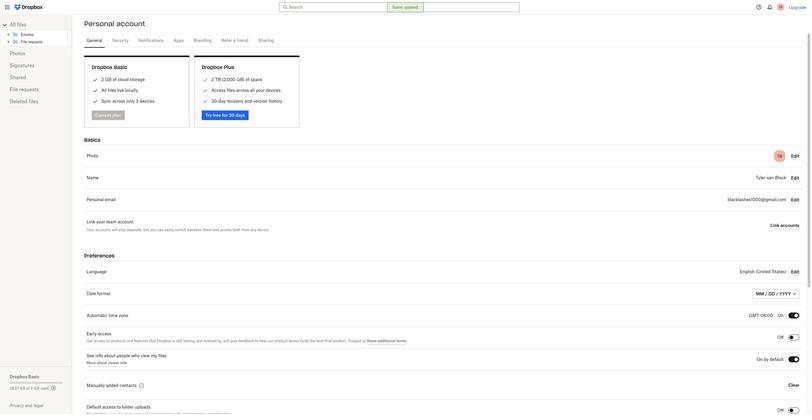 Task type: vqa. For each thing, say whether or not it's contained in the screenshot.
the rightmost column header
no



Task type: describe. For each thing, give the bounding box(es) containing it.
file requests inside all files tree
[[21, 40, 43, 44]]

30
[[229, 113, 235, 118]]

get more space image
[[50, 385, 57, 393]]

to left folder
[[117, 406, 121, 410]]

by
[[764, 358, 769, 363]]

updated.
[[404, 5, 419, 10]]

edit button for tyler-san black
[[792, 175, 800, 182]]

try free for 30 days button
[[202, 111, 249, 120]]

personal email
[[87, 198, 116, 202]]

personal account
[[84, 20, 145, 28]]

manually added contacts
[[87, 384, 137, 389]]

who
[[131, 355, 140, 359]]

personal for personal account
[[84, 20, 114, 28]]

0 horizontal spatial info
[[95, 355, 103, 359]]

these
[[367, 339, 377, 344]]

mm
[[756, 292, 765, 297]]

dropbox logo - go to the homepage image
[[12, 2, 45, 12]]

gb)
[[237, 77, 245, 82]]

terms
[[396, 339, 407, 344]]

accounts for your
[[95, 228, 111, 233]]

cloud
[[118, 77, 129, 82]]

products
[[111, 340, 126, 343]]

2 gb of cloud storage
[[101, 77, 145, 82]]

folder
[[122, 406, 134, 410]]

best
[[316, 340, 324, 343]]

link your team account
[[87, 221, 134, 225]]

on for on
[[778, 314, 784, 319]]

on by default
[[757, 358, 784, 363]]

1 vertical spatial basic
[[28, 375, 40, 380]]

feedback
[[239, 340, 254, 343]]

signatures
[[10, 63, 35, 68]]

0 horizontal spatial 2
[[31, 387, 33, 391]]

recommended image for 30-
[[202, 98, 209, 105]]

you
[[150, 228, 156, 233]]

0 horizontal spatial dropbox basic
[[10, 375, 40, 380]]

and down access files across all your devices on the left
[[245, 99, 252, 104]]

2 horizontal spatial of
[[246, 77, 250, 82]]

early
[[87, 333, 97, 337]]

0 horizontal spatial devices
[[140, 99, 155, 104]]

1 edit button from the top
[[792, 153, 800, 160]]

1 vertical spatial requests
[[19, 88, 39, 92]]

upgrade link
[[790, 5, 807, 10]]

refer a friend tab
[[219, 34, 251, 48]]

requests inside all files tree
[[28, 40, 43, 44]]

edit button for english (united states)
[[792, 269, 800, 276]]

and right the testing
[[196, 340, 203, 343]]

give
[[231, 340, 238, 343]]

day
[[219, 99, 226, 104]]

view
[[141, 355, 150, 359]]

access right get
[[94, 340, 105, 343]]

that
[[149, 340, 156, 343]]

blacklashes1000@gmail.com
[[728, 198, 787, 202]]

all files link
[[10, 20, 72, 30]]

0 vertical spatial devices
[[266, 88, 281, 93]]

access right default
[[102, 406, 116, 410]]

tab list containing general
[[84, 33, 802, 48]]

live
[[117, 88, 124, 93]]

to left products
[[106, 340, 110, 343]]

and left legal
[[25, 404, 32, 409]]

refer a friend
[[222, 39, 249, 43]]

edit button for blacklashes1000@gmail.com
[[792, 197, 800, 204]]

recommended image for access
[[202, 87, 209, 94]]

1 vertical spatial account
[[118, 221, 134, 225]]

tb inside tb dropdown button
[[779, 5, 783, 9]]

off for default access to folder uploads
[[778, 409, 784, 414]]

2 vertical spatial tb
[[778, 154, 783, 159]]

default
[[770, 358, 784, 363]]

viewer
[[108, 361, 120, 366]]

sharing tab
[[256, 34, 276, 48]]

0 vertical spatial account
[[117, 20, 145, 28]]

emotes link
[[12, 31, 66, 38]]

but
[[143, 228, 149, 233]]

can
[[157, 228, 163, 233]]

default
[[87, 406, 101, 410]]

locally
[[125, 88, 138, 93]]

both
[[233, 228, 241, 233]]

build
[[300, 340, 309, 343]]

off for early access
[[778, 336, 784, 341]]

access
[[211, 88, 226, 93]]

added
[[106, 384, 118, 389]]

between
[[187, 228, 202, 233]]

28.57 kb of 2 gb used
[[10, 387, 49, 391]]

group containing emotes
[[1, 30, 72, 47]]

all for all files live locally
[[101, 88, 107, 93]]

shared link
[[10, 72, 63, 84]]

apps
[[174, 39, 184, 43]]

people
[[117, 355, 130, 359]]

access right early
[[98, 333, 111, 337]]

dropbox left the plus
[[202, 64, 223, 70]]

dropbox up 28.57
[[10, 375, 27, 380]]

tyler-
[[756, 176, 768, 181]]

name for name
[[87, 176, 99, 181]]

0 horizontal spatial your
[[96, 221, 105, 225]]

to left these
[[363, 340, 366, 343]]

Search text field
[[289, 4, 509, 11]]

deleted files
[[10, 100, 38, 104]]

sync across only 3 devices
[[101, 99, 155, 104]]

mm / dd / yyyy button
[[753, 290, 800, 299]]

all for all files
[[10, 23, 16, 27]]

a
[[233, 39, 236, 43]]

try
[[205, 113, 212, 118]]

dd
[[769, 292, 776, 297]]

edit for english (united states)
[[792, 270, 800, 275]]

and left give
[[223, 340, 230, 343]]

refer
[[222, 39, 232, 43]]

email
[[105, 198, 116, 202]]

features
[[134, 340, 148, 343]]

version
[[253, 99, 268, 104]]

all files tree
[[1, 20, 72, 47]]

edit for blacklashes1000@gmail.com
[[792, 198, 800, 203]]

recommended image for 2
[[202, 76, 209, 84]]

basics
[[84, 137, 100, 143]]

kb
[[20, 387, 25, 391]]

tyler-san black
[[756, 176, 787, 181]]

to left help
[[255, 340, 259, 343]]

privacy and legal
[[10, 404, 43, 409]]

date
[[87, 292, 96, 297]]

friend
[[237, 39, 249, 43]]

edit for tyler-san black
[[792, 176, 800, 181]]

files for access files across all your devices
[[227, 88, 235, 93]]

early access get access to products and features that dropbox is still testing and evaluating, and give feedback to help our product teams build the best final product. subject to these additional terms .
[[87, 333, 408, 344]]

on for on by default
[[757, 358, 763, 363]]

name for name updated.
[[393, 5, 403, 10]]

sync
[[101, 99, 111, 104]]

uploads
[[135, 406, 151, 410]]

personal for personal email
[[87, 198, 104, 202]]

security
[[112, 39, 129, 43]]

language
[[87, 270, 106, 275]]

branding tab
[[191, 34, 214, 48]]

default access to folder uploads
[[87, 406, 151, 410]]

0 vertical spatial file requests link
[[12, 38, 66, 45]]

privacy
[[10, 404, 24, 409]]

from
[[242, 228, 250, 233]]

recovery
[[227, 99, 244, 104]]

all files live locally
[[101, 88, 138, 93]]

upgrade
[[790, 5, 807, 10]]

clear button
[[789, 382, 800, 390]]

sharing
[[258, 39, 274, 43]]

evaluating,
[[204, 340, 222, 343]]



Task type: locate. For each thing, give the bounding box(es) containing it.
1 recommended image from the top
[[202, 76, 209, 84]]

about
[[104, 355, 116, 359], [97, 361, 107, 366]]

devices right 3
[[140, 99, 155, 104]]

mm / dd / yyyy
[[756, 292, 792, 297]]

notifications tab
[[136, 34, 166, 48]]

will
[[112, 228, 118, 233]]

0 horizontal spatial all
[[10, 23, 16, 27]]

requests up the deleted files
[[19, 88, 39, 92]]

files left live
[[108, 88, 116, 93]]

1 horizontal spatial info
[[120, 361, 127, 366]]

.
[[407, 340, 408, 343]]

stay
[[119, 228, 126, 233]]

0 horizontal spatial /
[[766, 292, 768, 297]]

/ right dd
[[777, 292, 779, 297]]

personal left email
[[87, 198, 104, 202]]

file inside tree
[[21, 40, 27, 44]]

shared
[[10, 76, 26, 80]]

on left by at right bottom
[[757, 358, 763, 363]]

0 vertical spatial name
[[393, 5, 403, 10]]

dropbox left is
[[157, 340, 172, 343]]

date format
[[87, 292, 111, 297]]

0 vertical spatial about
[[104, 355, 116, 359]]

file requests
[[21, 40, 43, 44], [10, 88, 39, 92]]

08:00
[[761, 314, 773, 319]]

basic up 28.57 kb of 2 gb used
[[28, 375, 40, 380]]

off
[[778, 336, 784, 341], [778, 409, 784, 414]]

0 vertical spatial requests
[[28, 40, 43, 44]]

files down (2,000
[[227, 88, 235, 93]]

basic up 2 gb of cloud storage
[[114, 64, 127, 70]]

1 vertical spatial dropbox basic
[[10, 375, 40, 380]]

2 for dropbox plus
[[211, 77, 214, 82]]

all down dropbox logo - go to the homepage at the top of the page
[[10, 23, 16, 27]]

yyyy
[[780, 292, 792, 297]]

1 vertical spatial tb
[[215, 77, 221, 82]]

general
[[87, 39, 102, 43]]

try free for 30 days
[[205, 113, 245, 118]]

0 horizontal spatial accounts
[[95, 228, 111, 233]]

san
[[768, 176, 775, 181]]

group
[[1, 30, 72, 47]]

black
[[776, 176, 787, 181]]

0 vertical spatial dropbox basic
[[92, 64, 127, 70]]

2
[[101, 77, 104, 82], [211, 77, 214, 82], [31, 387, 33, 391]]

files for all files live locally
[[108, 88, 116, 93]]

your accounts will stay separate, but you can easily switch between them and access both from any device.
[[87, 228, 269, 233]]

link for link accounts
[[771, 223, 780, 228]]

3 recommended image from the top
[[202, 98, 209, 105]]

files inside see info about people who view my files more about viewer info
[[158, 355, 167, 359]]

see
[[87, 355, 94, 359]]

tab list
[[84, 33, 802, 48]]

of right gb)
[[246, 77, 250, 82]]

of left cloud
[[113, 77, 117, 82]]

time
[[109, 314, 118, 319]]

automatic time zone
[[87, 314, 128, 319]]

0 horizontal spatial basic
[[28, 375, 40, 380]]

dropbox up 2 gb of cloud storage
[[92, 64, 113, 70]]

recommended image left 30-
[[202, 98, 209, 105]]

0 vertical spatial your
[[256, 88, 265, 93]]

help
[[260, 340, 267, 343]]

1 horizontal spatial devices
[[266, 88, 281, 93]]

0 vertical spatial recommended image
[[202, 76, 209, 84]]

0 vertical spatial info
[[95, 355, 103, 359]]

1 vertical spatial about
[[97, 361, 107, 366]]

file down emotes
[[21, 40, 27, 44]]

0 vertical spatial tb
[[779, 5, 783, 9]]

name updated.
[[393, 5, 419, 10]]

account up stay
[[118, 221, 134, 225]]

/
[[766, 292, 768, 297], [777, 292, 779, 297]]

about up more about viewer info button
[[104, 355, 116, 359]]

of for 28.57 kb of 2 gb used
[[26, 387, 30, 391]]

tb left (2,000
[[215, 77, 221, 82]]

1 vertical spatial on
[[757, 358, 763, 363]]

emotes
[[21, 33, 34, 37]]

file requests link up the deleted files
[[10, 84, 63, 96]]

tb button
[[776, 2, 786, 12]]

format
[[97, 292, 111, 297]]

1 / from the left
[[766, 292, 768, 297]]

tb
[[779, 5, 783, 9], [215, 77, 221, 82], [778, 154, 783, 159]]

tb left upgrade link
[[779, 5, 783, 9]]

dropbox
[[92, 64, 113, 70], [202, 64, 223, 70], [157, 340, 172, 343], [10, 375, 27, 380]]

name down photo
[[87, 176, 99, 181]]

your
[[256, 88, 265, 93], [96, 221, 105, 225]]

link for link your team account
[[87, 221, 95, 225]]

0 horizontal spatial of
[[26, 387, 30, 391]]

1 vertical spatial off
[[778, 409, 784, 414]]

clear
[[789, 383, 800, 388]]

0 horizontal spatial gb
[[34, 387, 39, 391]]

0 vertical spatial file
[[21, 40, 27, 44]]

2 recommended image from the top
[[202, 87, 209, 94]]

2 tb (2,000 gb) of space
[[211, 77, 263, 82]]

all
[[250, 88, 255, 93]]

recommended image left the access
[[202, 87, 209, 94]]

free
[[213, 113, 221, 118]]

files right deleted
[[29, 100, 38, 104]]

dropbox basic up "kb"
[[10, 375, 40, 380]]

link
[[87, 221, 95, 225], [771, 223, 780, 228]]

general tab
[[84, 34, 105, 48]]

recommended image
[[202, 76, 209, 84], [202, 87, 209, 94], [202, 98, 209, 105]]

all files
[[10, 23, 27, 27]]

across down all files live locally in the left top of the page
[[112, 99, 125, 104]]

dropbox inside early access get access to products and features that dropbox is still testing and evaluating, and give feedback to help our product teams build the best final product. subject to these additional terms .
[[157, 340, 172, 343]]

1 horizontal spatial name
[[393, 5, 403, 10]]

space
[[251, 77, 263, 82]]

0 vertical spatial off
[[778, 336, 784, 341]]

3 edit from the top
[[792, 198, 800, 203]]

info down people
[[120, 361, 127, 366]]

1 horizontal spatial basic
[[114, 64, 127, 70]]

product
[[275, 340, 288, 343]]

all inside all files link
[[10, 23, 16, 27]]

plus
[[224, 64, 234, 70]]

0 vertical spatial gb
[[105, 77, 112, 82]]

all up sync
[[101, 88, 107, 93]]

2 edit from the top
[[792, 176, 800, 181]]

name left updated.
[[393, 5, 403, 10]]

photo
[[87, 154, 98, 159]]

your left team
[[96, 221, 105, 225]]

1 vertical spatial file requests link
[[10, 84, 63, 96]]

2 vertical spatial recommended image
[[202, 98, 209, 105]]

0 horizontal spatial on
[[757, 358, 763, 363]]

file requests up the deleted files
[[10, 88, 39, 92]]

across
[[236, 88, 249, 93], [112, 99, 125, 104]]

photos
[[10, 51, 25, 56]]

more
[[87, 361, 96, 366]]

1 vertical spatial recommended image
[[202, 87, 209, 94]]

1 horizontal spatial gb
[[105, 77, 112, 82]]

0 vertical spatial all
[[10, 23, 16, 27]]

files for all files
[[17, 23, 27, 27]]

link accounts button
[[771, 222, 800, 230]]

1 off from the top
[[778, 336, 784, 341]]

access
[[220, 228, 232, 233], [98, 333, 111, 337], [94, 340, 105, 343], [102, 406, 116, 410]]

4 edit from the top
[[792, 270, 800, 275]]

1 horizontal spatial /
[[777, 292, 779, 297]]

2 up all files live locally in the left top of the page
[[101, 77, 104, 82]]

1 vertical spatial your
[[96, 221, 105, 225]]

1 vertical spatial gb
[[34, 387, 39, 391]]

subject
[[349, 340, 362, 343]]

your right all
[[256, 88, 265, 93]]

on
[[778, 314, 784, 319], [757, 358, 763, 363]]

still
[[176, 340, 182, 343]]

history
[[269, 99, 282, 104]]

0 vertical spatial file requests
[[21, 40, 43, 44]]

0 horizontal spatial link
[[87, 221, 95, 225]]

personal up "general" tab
[[84, 20, 114, 28]]

gb left cloud
[[105, 77, 112, 82]]

1 horizontal spatial accounts
[[781, 223, 800, 228]]

1 vertical spatial personal
[[87, 198, 104, 202]]

global header element
[[0, 0, 812, 15]]

30-
[[211, 99, 219, 104]]

devices
[[266, 88, 281, 93], [140, 99, 155, 104]]

file down "shared" at the top of the page
[[10, 88, 18, 92]]

1 horizontal spatial 2
[[101, 77, 104, 82]]

dropbox basic up 2 gb of cloud storage
[[92, 64, 127, 70]]

devices up history
[[266, 88, 281, 93]]

these additional terms button
[[367, 338, 407, 345]]

file requests down emotes
[[21, 40, 43, 44]]

only
[[126, 99, 135, 104]]

0 horizontal spatial across
[[112, 99, 125, 104]]

requests down the emotes link
[[28, 40, 43, 44]]

1 horizontal spatial your
[[256, 88, 265, 93]]

storage
[[130, 77, 145, 82]]

personal
[[84, 20, 114, 28], [87, 198, 104, 202]]

files inside tree
[[17, 23, 27, 27]]

states)
[[772, 270, 787, 275]]

0 horizontal spatial file
[[10, 88, 18, 92]]

files up emotes
[[17, 23, 27, 27]]

accounts inside button
[[781, 223, 800, 228]]

my
[[151, 355, 157, 359]]

0 vertical spatial basic
[[114, 64, 127, 70]]

info right see
[[95, 355, 103, 359]]

2 horizontal spatial 2
[[211, 77, 214, 82]]

access left both
[[220, 228, 232, 233]]

1 vertical spatial file requests
[[10, 88, 39, 92]]

and right them
[[213, 228, 219, 233]]

basic
[[114, 64, 127, 70], [28, 375, 40, 380]]

1 vertical spatial across
[[112, 99, 125, 104]]

security tab
[[110, 34, 131, 48]]

1 vertical spatial file
[[10, 88, 18, 92]]

product.
[[333, 340, 348, 343]]

to
[[106, 340, 110, 343], [255, 340, 259, 343], [363, 340, 366, 343], [117, 406, 121, 410]]

2 for dropbox basic
[[101, 77, 104, 82]]

2 up the access
[[211, 77, 214, 82]]

of
[[113, 77, 117, 82], [246, 77, 250, 82], [26, 387, 30, 391]]

of right "kb"
[[26, 387, 30, 391]]

3 edit button from the top
[[792, 197, 800, 204]]

link inside button
[[771, 223, 780, 228]]

1 vertical spatial name
[[87, 176, 99, 181]]

0 vertical spatial personal
[[84, 20, 114, 28]]

/ left dd
[[766, 292, 768, 297]]

file requests link up photos link
[[12, 38, 66, 45]]

2 edit button from the top
[[792, 175, 800, 182]]

apps tab
[[171, 34, 186, 48]]

2 right "kb"
[[31, 387, 33, 391]]

branding
[[194, 39, 212, 43]]

files right my
[[158, 355, 167, 359]]

manually
[[87, 384, 105, 389]]

1 edit from the top
[[792, 154, 800, 159]]

1 horizontal spatial file
[[21, 40, 27, 44]]

on right 08:00
[[778, 314, 784, 319]]

files for deleted files
[[29, 100, 38, 104]]

team
[[106, 221, 117, 225]]

1 vertical spatial all
[[101, 88, 107, 93]]

2 / from the left
[[777, 292, 779, 297]]

0 vertical spatial on
[[778, 314, 784, 319]]

0 vertical spatial across
[[236, 88, 249, 93]]

automatic
[[87, 314, 108, 319]]

account up security
[[117, 20, 145, 28]]

gmt-08:00
[[750, 314, 773, 319]]

(2,000
[[222, 77, 236, 82]]

1 horizontal spatial of
[[113, 77, 117, 82]]

2 off from the top
[[778, 409, 784, 414]]

gb left used in the bottom left of the page
[[34, 387, 39, 391]]

1 vertical spatial info
[[120, 361, 127, 366]]

tb up the black
[[778, 154, 783, 159]]

1 horizontal spatial on
[[778, 314, 784, 319]]

recommended image down dropbox plus
[[202, 76, 209, 84]]

1 vertical spatial devices
[[140, 99, 155, 104]]

accounts for link
[[781, 223, 800, 228]]

switch
[[175, 228, 186, 233]]

1 horizontal spatial link
[[771, 223, 780, 228]]

photos link
[[10, 48, 63, 60]]

0 horizontal spatial name
[[87, 176, 99, 181]]

and left the features
[[127, 340, 133, 343]]

about right more
[[97, 361, 107, 366]]

zone
[[119, 314, 128, 319]]

separate,
[[127, 228, 142, 233]]

gb
[[105, 77, 112, 82], [34, 387, 39, 391]]

dropbox basic
[[92, 64, 127, 70], [10, 375, 40, 380]]

the
[[310, 340, 315, 343]]

of for 2 gb of cloud storage
[[113, 77, 117, 82]]

1 horizontal spatial across
[[236, 88, 249, 93]]

across left all
[[236, 88, 249, 93]]

any
[[251, 228, 257, 233]]

1 horizontal spatial dropbox basic
[[92, 64, 127, 70]]

1 horizontal spatial all
[[101, 88, 107, 93]]

4 edit button from the top
[[792, 269, 800, 276]]



